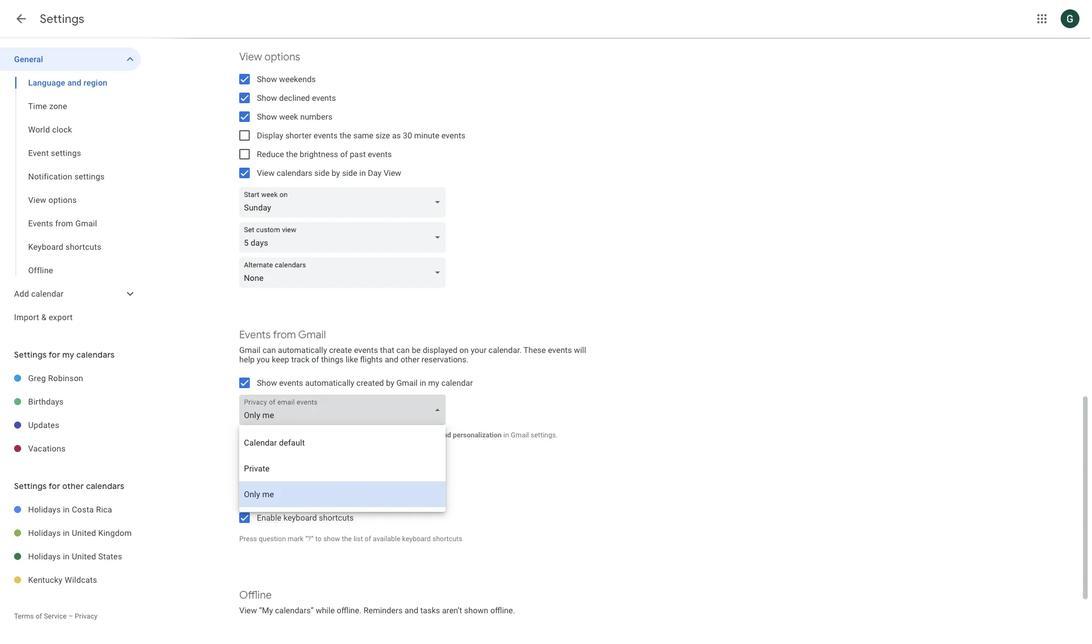 Task type: describe. For each thing, give the bounding box(es) containing it.
show events automatically created by gmail in my calendar
[[257, 378, 473, 388]]

terms
[[14, 613, 34, 621]]

vacations
[[28, 444, 66, 454]]

1 can from the left
[[263, 346, 276, 355]]

and inside to get events from gmail, you must also turn on smart features and personalization in gmail settings. learn more
[[440, 431, 451, 439]]

in down reservations.
[[420, 378, 427, 388]]

and inside group
[[67, 78, 81, 87]]

enable
[[257, 513, 282, 523]]

holidays in united states tree item
[[0, 545, 141, 569]]

in up kentucky wildcats
[[63, 552, 70, 562]]

30
[[403, 131, 412, 140]]

declined
[[279, 93, 310, 103]]

1 horizontal spatial keyboard
[[402, 535, 431, 543]]

offline view "my calendars" while offline. reminders and tasks aren't shown offline.
[[239, 589, 515, 616]]

events inside to get events from gmail, you must also turn on smart features and personalization in gmail settings. learn more
[[261, 431, 281, 439]]

other inside events from gmail gmail can automatically create events that can be displayed on your calendar. these events will help you keep track of things like flights and other reservations.
[[401, 355, 420, 364]]

settings for notification settings
[[74, 172, 105, 181]]

2 can from the left
[[397, 346, 410, 355]]

week
[[279, 112, 298, 121]]

shown
[[465, 606, 489, 616]]

more
[[260, 439, 277, 448]]

events for events from gmail
[[28, 219, 53, 228]]

robinson
[[48, 374, 83, 383]]

events for events from gmail gmail can automatically create events that can be displayed on your calendar. these events will help you keep track of things like flights and other reservations.
[[239, 329, 271, 342]]

of right terms
[[36, 613, 42, 621]]

1 vertical spatial calendar
[[442, 378, 473, 388]]

available
[[373, 535, 401, 543]]

1 vertical spatial view options
[[28, 195, 77, 205]]

1 vertical spatial automatically
[[305, 378, 355, 388]]

0 vertical spatial calendars
[[277, 168, 313, 178]]

get
[[249, 431, 259, 439]]

these
[[524, 346, 546, 355]]

kentucky wildcats tree item
[[0, 569, 141, 592]]

birthdays
[[28, 397, 64, 407]]

events left that
[[354, 346, 378, 355]]

for for my
[[49, 350, 60, 360]]

displayed
[[423, 346, 458, 355]]

settings for settings
[[40, 12, 84, 26]]

privacy of email events list box
[[239, 425, 446, 512]]

events down size
[[368, 150, 392, 159]]

1 offline. from the left
[[337, 606, 362, 616]]

rica
[[96, 505, 112, 515]]

events left will
[[548, 346, 572, 355]]

kingdom
[[98, 529, 132, 538]]

show for show events automatically created by gmail in my calendar
[[257, 378, 277, 388]]

smart
[[391, 431, 410, 439]]

to get events from gmail, you must also turn on smart features and personalization in gmail settings. learn more
[[239, 431, 558, 448]]

day
[[368, 168, 382, 178]]

in left day
[[360, 168, 366, 178]]

1 vertical spatial by
[[386, 378, 395, 388]]

reminders
[[364, 606, 403, 616]]

–
[[68, 613, 73, 621]]

keyboard inside group
[[28, 242, 63, 252]]

will
[[574, 346, 587, 355]]

press question mark "?" to show the list of available keyboard shortcuts
[[239, 535, 463, 543]]

on inside to get events from gmail, you must also turn on smart features and personalization in gmail settings. learn more
[[381, 431, 389, 439]]

updates tree item
[[0, 414, 141, 437]]

to
[[239, 431, 247, 439]]

settings for my calendars
[[14, 350, 115, 360]]

gmail,
[[300, 431, 319, 439]]

1 vertical spatial keyboard shortcuts
[[239, 489, 333, 502]]

events down track
[[279, 378, 303, 388]]

calendars"
[[275, 606, 314, 616]]

wildcats
[[65, 576, 97, 585]]

your
[[471, 346, 487, 355]]

that
[[380, 346, 395, 355]]

settings heading
[[40, 12, 84, 26]]

past
[[350, 150, 366, 159]]

1 horizontal spatial options
[[265, 50, 300, 63]]

greg robinson
[[28, 374, 83, 383]]

tree containing general
[[0, 48, 141, 329]]

calendar default option
[[239, 430, 446, 456]]

view right day
[[384, 168, 402, 178]]

group containing language and region
[[0, 71, 141, 282]]

calendar inside tree
[[31, 289, 64, 299]]

2 side from the left
[[342, 168, 358, 178]]

also
[[352, 431, 365, 439]]

numbers
[[300, 112, 333, 121]]

holidays in united states
[[28, 552, 122, 562]]

personalization
[[453, 431, 502, 439]]

keyboard shortcuts inside group
[[28, 242, 102, 252]]

display shorter events the same size as 30 minute events
[[257, 131, 466, 140]]

updates
[[28, 421, 59, 430]]

holidays for holidays in united states
[[28, 552, 61, 562]]

show for show declined events
[[257, 93, 277, 103]]

0 vertical spatial my
[[62, 350, 74, 360]]

create
[[329, 346, 352, 355]]

reduce the brightness of past events
[[257, 150, 392, 159]]

reservations.
[[422, 355, 469, 364]]

privacy link
[[75, 613, 98, 621]]

time
[[28, 102, 47, 111]]

add calendar
[[14, 289, 64, 299]]

region
[[84, 78, 108, 87]]

holidays in costa rica link
[[28, 498, 141, 522]]

greg
[[28, 374, 46, 383]]

view up show weekends
[[239, 50, 262, 63]]

same
[[354, 131, 374, 140]]

automatically inside events from gmail gmail can automatically create events that can be displayed on your calendar. these events will help you keep track of things like flights and other reservations.
[[278, 346, 327, 355]]

keep
[[272, 355, 289, 364]]

world clock
[[28, 125, 72, 134]]

holidays for holidays in costa rica
[[28, 505, 61, 515]]

show for show week numbers
[[257, 112, 277, 121]]

weekends
[[279, 75, 316, 84]]

clock
[[52, 125, 72, 134]]

"?"
[[306, 535, 314, 543]]

notification
[[28, 172, 72, 181]]

import
[[14, 313, 39, 322]]

"my
[[259, 606, 273, 616]]

in left costa
[[63, 505, 70, 515]]

must
[[334, 431, 350, 439]]

calendars for settings for my calendars
[[76, 350, 115, 360]]

holidays in costa rica
[[28, 505, 112, 515]]

display
[[257, 131, 284, 140]]

event
[[28, 148, 49, 158]]

of left past
[[340, 150, 348, 159]]

0 vertical spatial by
[[332, 168, 340, 178]]

offline for offline view "my calendars" while offline. reminders and tasks aren't shown offline.
[[239, 589, 272, 602]]

events right minute
[[442, 131, 466, 140]]

settings for other calendars tree
[[0, 498, 141, 592]]

birthdays link
[[28, 390, 141, 414]]

settings for event settings
[[51, 148, 81, 158]]



Task type: vqa. For each thing, say whether or not it's contained in the screenshot.
bottom 12
no



Task type: locate. For each thing, give the bounding box(es) containing it.
holidays down holidays in costa rica at left bottom
[[28, 529, 61, 538]]

0 horizontal spatial my
[[62, 350, 74, 360]]

greg robinson tree item
[[0, 367, 141, 390]]

settings right "go back" icon
[[40, 12, 84, 26]]

on right turn
[[381, 431, 389, 439]]

calendar.
[[489, 346, 522, 355]]

for for other
[[49, 481, 60, 492]]

0 horizontal spatial offline
[[28, 266, 53, 275]]

1 vertical spatial settings
[[74, 172, 105, 181]]

0 vertical spatial other
[[401, 355, 420, 364]]

0 horizontal spatial you
[[257, 355, 270, 364]]

offline inside group
[[28, 266, 53, 275]]

events down notification
[[28, 219, 53, 228]]

you left the must
[[321, 431, 332, 439]]

united inside tree item
[[72, 552, 96, 562]]

2 vertical spatial holidays
[[28, 552, 61, 562]]

keyboard shortcuts down events from gmail
[[28, 242, 102, 252]]

privacy
[[75, 613, 98, 621]]

automatically left the create at the left bottom
[[278, 346, 327, 355]]

calendar
[[31, 289, 64, 299], [442, 378, 473, 388]]

0 horizontal spatial offline.
[[337, 606, 362, 616]]

automatically down things
[[305, 378, 355, 388]]

learn more link
[[239, 439, 277, 448]]

calendars up rica
[[86, 481, 124, 492]]

kentucky wildcats link
[[28, 569, 141, 592]]

holidays in united kingdom tree item
[[0, 522, 141, 545]]

language and region
[[28, 78, 108, 87]]

the
[[340, 131, 351, 140], [286, 150, 298, 159], [342, 535, 352, 543]]

as
[[392, 131, 401, 140]]

united down holidays in costa rica link
[[72, 529, 96, 538]]

turn
[[367, 431, 379, 439]]

1 horizontal spatial can
[[397, 346, 410, 355]]

keyboard down events from gmail
[[28, 242, 63, 252]]

options up show weekends
[[265, 50, 300, 63]]

gmail left settings.
[[511, 431, 529, 439]]

vacations tree item
[[0, 437, 141, 461]]

in
[[360, 168, 366, 178], [420, 378, 427, 388], [504, 431, 509, 439], [63, 505, 70, 515], [63, 529, 70, 538], [63, 552, 70, 562]]

2 vertical spatial settings
[[14, 481, 47, 492]]

0 vertical spatial options
[[265, 50, 300, 63]]

and inside "offline view "my calendars" while offline. reminders and tasks aren't shown offline."
[[405, 606, 419, 616]]

question
[[259, 535, 286, 543]]

calendar down reservations.
[[442, 378, 473, 388]]

events from gmail
[[28, 219, 97, 228]]

and right features
[[440, 431, 451, 439]]

show
[[324, 535, 340, 543]]

from for events from gmail
[[55, 219, 73, 228]]

1 vertical spatial keyboard
[[239, 489, 285, 502]]

events right get
[[261, 431, 281, 439]]

1 vertical spatial options
[[49, 195, 77, 205]]

settings for settings for my calendars
[[14, 350, 47, 360]]

and left 'tasks' on the bottom of the page
[[405, 606, 419, 616]]

in inside tree item
[[63, 529, 70, 538]]

can right help
[[263, 346, 276, 355]]

holidays inside tree item
[[28, 529, 61, 538]]

things
[[321, 355, 344, 364]]

settings
[[51, 148, 81, 158], [74, 172, 105, 181]]

holidays for holidays in united kingdom
[[28, 529, 61, 538]]

view down reduce
[[257, 168, 275, 178]]

1 vertical spatial events
[[239, 329, 271, 342]]

from up keep
[[273, 329, 296, 342]]

1 for from the top
[[49, 350, 60, 360]]

gmail
[[75, 219, 97, 228], [298, 329, 326, 342], [239, 346, 261, 355], [397, 378, 418, 388], [511, 431, 529, 439]]

shortcuts inside group
[[66, 242, 102, 252]]

offline up "my
[[239, 589, 272, 602]]

show down keep
[[257, 378, 277, 388]]

updates link
[[28, 414, 141, 437]]

show for show weekends
[[257, 75, 277, 84]]

0 horizontal spatial view options
[[28, 195, 77, 205]]

1 horizontal spatial offline.
[[491, 606, 515, 616]]

only me option
[[239, 482, 446, 508]]

by
[[332, 168, 340, 178], [386, 378, 395, 388]]

settings up greg
[[14, 350, 47, 360]]

1 horizontal spatial by
[[386, 378, 395, 388]]

1 vertical spatial holidays
[[28, 529, 61, 538]]

view options down notification
[[28, 195, 77, 205]]

notification settings
[[28, 172, 105, 181]]

2 offline. from the left
[[491, 606, 515, 616]]

on inside events from gmail gmail can automatically create events that can be displayed on your calendar. these events will help you keep track of things like flights and other reservations.
[[460, 346, 469, 355]]

1 side from the left
[[315, 168, 330, 178]]

private option
[[239, 456, 446, 482]]

1 vertical spatial my
[[429, 378, 440, 388]]

and left region
[[67, 78, 81, 87]]

side down reduce the brightness of past events
[[315, 168, 330, 178]]

my down reservations.
[[429, 378, 440, 388]]

0 vertical spatial view options
[[239, 50, 300, 63]]

while
[[316, 606, 335, 616]]

1 vertical spatial on
[[381, 431, 389, 439]]

1 vertical spatial united
[[72, 552, 96, 562]]

2 show from the top
[[257, 93, 277, 103]]

reduce
[[257, 150, 284, 159]]

other up holidays in costa rica tree item
[[62, 481, 84, 492]]

gmail left keep
[[239, 346, 261, 355]]

1 horizontal spatial you
[[321, 431, 332, 439]]

0 vertical spatial keyboard
[[284, 513, 317, 523]]

1 vertical spatial you
[[321, 431, 332, 439]]

1 united from the top
[[72, 529, 96, 538]]

view down notification
[[28, 195, 46, 205]]

1 horizontal spatial offline
[[239, 589, 272, 602]]

the left list
[[342, 535, 352, 543]]

mark
[[288, 535, 304, 543]]

0 horizontal spatial keyboard
[[284, 513, 317, 523]]

united inside tree item
[[72, 529, 96, 538]]

add
[[14, 289, 29, 299]]

and
[[67, 78, 81, 87], [385, 355, 399, 364], [440, 431, 451, 439], [405, 606, 419, 616]]

3 show from the top
[[257, 112, 277, 121]]

1 vertical spatial the
[[286, 150, 298, 159]]

offline for offline
[[28, 266, 53, 275]]

service
[[44, 613, 67, 621]]

my up greg robinson 'tree item'
[[62, 350, 74, 360]]

events up numbers on the top left of the page
[[312, 93, 336, 103]]

states
[[98, 552, 122, 562]]

keyboard up enable
[[239, 489, 285, 502]]

1 horizontal spatial other
[[401, 355, 420, 364]]

0 horizontal spatial can
[[263, 346, 276, 355]]

0 horizontal spatial by
[[332, 168, 340, 178]]

0 vertical spatial keyboard shortcuts
[[28, 242, 102, 252]]

can
[[263, 346, 276, 355], [397, 346, 410, 355]]

enable keyboard shortcuts
[[257, 513, 354, 523]]

other right that
[[401, 355, 420, 364]]

terms of service link
[[14, 613, 67, 621]]

show declined events
[[257, 93, 336, 103]]

view options up show weekends
[[239, 50, 300, 63]]

gmail inside to get events from gmail, you must also turn on smart features and personalization in gmail settings. learn more
[[511, 431, 529, 439]]

you right help
[[257, 355, 270, 364]]

flights
[[360, 355, 383, 364]]

of right track
[[312, 355, 319, 364]]

holidays in united states link
[[28, 545, 141, 569]]

view inside "offline view "my calendars" while offline. reminders and tasks aren't shown offline."
[[239, 606, 257, 616]]

1 horizontal spatial keyboard
[[239, 489, 285, 502]]

keyboard shortcuts up enable
[[239, 489, 333, 502]]

1 horizontal spatial view options
[[239, 50, 300, 63]]

1 vertical spatial keyboard
[[402, 535, 431, 543]]

settings right notification
[[74, 172, 105, 181]]

united
[[72, 529, 96, 538], [72, 552, 96, 562]]

0 vertical spatial offline
[[28, 266, 53, 275]]

0 vertical spatial automatically
[[278, 346, 327, 355]]

on left your
[[460, 346, 469, 355]]

options
[[265, 50, 300, 63], [49, 195, 77, 205]]

export
[[49, 313, 73, 322]]

0 vertical spatial united
[[72, 529, 96, 538]]

offline up add calendar
[[28, 266, 53, 275]]

view inside group
[[28, 195, 46, 205]]

1 vertical spatial settings
[[14, 350, 47, 360]]

1 vertical spatial other
[[62, 481, 84, 492]]

0 horizontal spatial side
[[315, 168, 330, 178]]

by right created at the bottom of page
[[386, 378, 395, 388]]

view left "my
[[239, 606, 257, 616]]

show week numbers
[[257, 112, 333, 121]]

list
[[354, 535, 363, 543]]

1 vertical spatial offline
[[239, 589, 272, 602]]

the left same
[[340, 131, 351, 140]]

group
[[0, 71, 141, 282]]

offline inside "offline view "my calendars" while offline. reminders and tasks aren't shown offline."
[[239, 589, 272, 602]]

0 vertical spatial keyboard
[[28, 242, 63, 252]]

minute
[[414, 131, 440, 140]]

3 holidays from the top
[[28, 552, 61, 562]]

settings
[[40, 12, 84, 26], [14, 350, 47, 360], [14, 481, 47, 492]]

general
[[14, 55, 43, 64]]

zone
[[49, 102, 67, 111]]

gmail inside group
[[75, 219, 97, 228]]

events up reduce the brightness of past events
[[314, 131, 338, 140]]

1 horizontal spatial side
[[342, 168, 358, 178]]

2 united from the top
[[72, 552, 96, 562]]

from inside to get events from gmail, you must also turn on smart features and personalization in gmail settings. learn more
[[283, 431, 298, 439]]

2 holidays from the top
[[28, 529, 61, 538]]

&
[[41, 313, 47, 322]]

events up help
[[239, 329, 271, 342]]

0 horizontal spatial keyboard shortcuts
[[28, 242, 102, 252]]

1 vertical spatial from
[[273, 329, 296, 342]]

aren't
[[442, 606, 462, 616]]

import & export
[[14, 313, 73, 322]]

you inside to get events from gmail, you must also turn on smart features and personalization in gmail settings. learn more
[[321, 431, 332, 439]]

0 vertical spatial on
[[460, 346, 469, 355]]

0 vertical spatial you
[[257, 355, 270, 364]]

from for events from gmail gmail can automatically create events that can be displayed on your calendar. these events will help you keep track of things like flights and other reservations.
[[273, 329, 296, 342]]

world
[[28, 125, 50, 134]]

from inside group
[[55, 219, 73, 228]]

1 horizontal spatial calendar
[[442, 378, 473, 388]]

holidays up kentucky
[[28, 552, 61, 562]]

from left gmail, on the left of page
[[283, 431, 298, 439]]

0 horizontal spatial on
[[381, 431, 389, 439]]

settings down "vacations"
[[14, 481, 47, 492]]

show
[[257, 75, 277, 84], [257, 93, 277, 103], [257, 112, 277, 121], [257, 378, 277, 388]]

0 vertical spatial settings
[[40, 12, 84, 26]]

1 show from the top
[[257, 75, 277, 84]]

0 vertical spatial for
[[49, 350, 60, 360]]

None field
[[239, 187, 451, 218], [239, 222, 451, 253], [239, 258, 451, 288], [239, 395, 451, 425], [239, 187, 451, 218], [239, 222, 451, 253], [239, 258, 451, 288], [239, 395, 451, 425]]

1 horizontal spatial my
[[429, 378, 440, 388]]

keyboard right 'available'
[[402, 535, 431, 543]]

united for kingdom
[[72, 529, 96, 538]]

keyboard
[[284, 513, 317, 523], [402, 535, 431, 543]]

general tree item
[[0, 48, 141, 71]]

from down notification settings
[[55, 219, 73, 228]]

in right the personalization
[[504, 431, 509, 439]]

to
[[316, 535, 322, 543]]

0 horizontal spatial events
[[28, 219, 53, 228]]

by down reduce the brightness of past events
[[332, 168, 340, 178]]

0 vertical spatial the
[[340, 131, 351, 140]]

and inside events from gmail gmail can automatically create events that can be displayed on your calendar. these events will help you keep track of things like flights and other reservations.
[[385, 355, 399, 364]]

keyboard up the 'mark'
[[284, 513, 317, 523]]

and right "flights"
[[385, 355, 399, 364]]

0 vertical spatial settings
[[51, 148, 81, 158]]

settings for my calendars tree
[[0, 367, 141, 461]]

calendars up greg robinson 'tree item'
[[76, 350, 115, 360]]

offline. right while
[[337, 606, 362, 616]]

gmail down notification settings
[[75, 219, 97, 228]]

gmail up track
[[298, 329, 326, 342]]

like
[[346, 355, 358, 364]]

offline. right the shown
[[491, 606, 515, 616]]

0 vertical spatial from
[[55, 219, 73, 228]]

holidays in costa rica tree item
[[0, 498, 141, 522]]

0 vertical spatial holidays
[[28, 505, 61, 515]]

be
[[412, 346, 421, 355]]

for up greg robinson
[[49, 350, 60, 360]]

keyboard
[[28, 242, 63, 252], [239, 489, 285, 502]]

shortcuts
[[66, 242, 102, 252], [288, 489, 333, 502], [319, 513, 354, 523], [433, 535, 463, 543]]

settings for other calendars
[[14, 481, 124, 492]]

1 horizontal spatial keyboard shortcuts
[[239, 489, 333, 502]]

press
[[239, 535, 257, 543]]

vacations link
[[28, 437, 141, 461]]

tree
[[0, 48, 141, 329]]

offline.
[[337, 606, 362, 616], [491, 606, 515, 616]]

go back image
[[14, 12, 28, 26]]

2 vertical spatial the
[[342, 535, 352, 543]]

united down holidays in united kingdom link at the bottom left
[[72, 552, 96, 562]]

from
[[55, 219, 73, 228], [273, 329, 296, 342], [283, 431, 298, 439]]

size
[[376, 131, 390, 140]]

0 horizontal spatial options
[[49, 195, 77, 205]]

events
[[312, 93, 336, 103], [314, 131, 338, 140], [442, 131, 466, 140], [368, 150, 392, 159], [354, 346, 378, 355], [548, 346, 572, 355], [279, 378, 303, 388], [261, 431, 281, 439]]

the down shorter
[[286, 150, 298, 159]]

costa
[[72, 505, 94, 515]]

events
[[28, 219, 53, 228], [239, 329, 271, 342]]

4 show from the top
[[257, 378, 277, 388]]

shorter
[[286, 131, 312, 140]]

terms of service – privacy
[[14, 613, 98, 621]]

on
[[460, 346, 469, 355], [381, 431, 389, 439]]

0 vertical spatial calendar
[[31, 289, 64, 299]]

side down past
[[342, 168, 358, 178]]

0 horizontal spatial keyboard
[[28, 242, 63, 252]]

gmail down be
[[397, 378, 418, 388]]

in inside to get events from gmail, you must also turn on smart features and personalization in gmail settings. learn more
[[504, 431, 509, 439]]

of inside events from gmail gmail can automatically create events that can be displayed on your calendar. these events will help you keep track of things like flights and other reservations.
[[312, 355, 319, 364]]

can left be
[[397, 346, 410, 355]]

other
[[401, 355, 420, 364], [62, 481, 84, 492]]

calendars down reduce
[[277, 168, 313, 178]]

in down holidays in costa rica at left bottom
[[63, 529, 70, 538]]

1 horizontal spatial on
[[460, 346, 469, 355]]

options inside group
[[49, 195, 77, 205]]

holidays in united kingdom
[[28, 529, 132, 538]]

1 vertical spatial for
[[49, 481, 60, 492]]

time zone
[[28, 102, 67, 111]]

1 horizontal spatial events
[[239, 329, 271, 342]]

view options
[[239, 50, 300, 63], [28, 195, 77, 205]]

created
[[357, 378, 384, 388]]

united for states
[[72, 552, 96, 562]]

show left weekends
[[257, 75, 277, 84]]

events inside events from gmail gmail can automatically create events that can be displayed on your calendar. these events will help you keep track of things like flights and other reservations.
[[239, 329, 271, 342]]

1 holidays from the top
[[28, 505, 61, 515]]

events from gmail gmail can automatically create events that can be displayed on your calendar. these events will help you keep track of things like flights and other reservations.
[[239, 329, 587, 364]]

holidays down settings for other calendars
[[28, 505, 61, 515]]

automatically
[[278, 346, 327, 355], [305, 378, 355, 388]]

options up events from gmail
[[49, 195, 77, 205]]

settings up notification settings
[[51, 148, 81, 158]]

holidays in united kingdom link
[[28, 522, 141, 545]]

calendar up the &
[[31, 289, 64, 299]]

from inside events from gmail gmail can automatically create events that can be displayed on your calendar. these events will help you keep track of things like flights and other reservations.
[[273, 329, 296, 342]]

brightness
[[300, 150, 338, 159]]

you inside events from gmail gmail can automatically create events that can be displayed on your calendar. these events will help you keep track of things like flights and other reservations.
[[257, 355, 270, 364]]

2 vertical spatial calendars
[[86, 481, 124, 492]]

0 horizontal spatial calendar
[[31, 289, 64, 299]]

0 horizontal spatial other
[[62, 481, 84, 492]]

events inside group
[[28, 219, 53, 228]]

2 vertical spatial from
[[283, 431, 298, 439]]

settings for settings for other calendars
[[14, 481, 47, 492]]

of right list
[[365, 535, 371, 543]]

0 vertical spatial events
[[28, 219, 53, 228]]

for up holidays in costa rica at left bottom
[[49, 481, 60, 492]]

2 for from the top
[[49, 481, 60, 492]]

show up display
[[257, 112, 277, 121]]

show down show weekends
[[257, 93, 277, 103]]

birthdays tree item
[[0, 390, 141, 414]]

1 vertical spatial calendars
[[76, 350, 115, 360]]

calendars for settings for other calendars
[[86, 481, 124, 492]]



